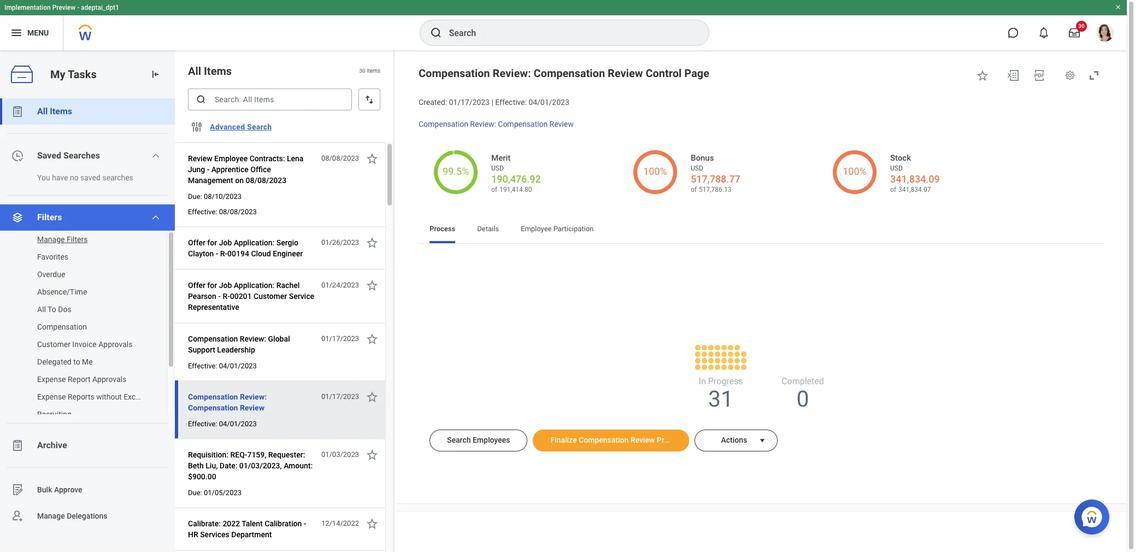 Task type: vqa. For each thing, say whether or not it's contained in the screenshot.


Task type: describe. For each thing, give the bounding box(es) containing it.
review: inside compensation review: compensation review
[[240, 393, 267, 401]]

30 for 30 items
[[359, 68, 366, 74]]

compensation review: compensation review inside button
[[188, 393, 267, 412]]

merit usd 190,476.92 of 191,414.80
[[492, 153, 541, 193]]

saved
[[37, 150, 61, 161]]

- inside review employee contracts: lena jung - apprentice office management on 08/08/2023
[[207, 165, 210, 174]]

30 button
[[1063, 21, 1088, 45]]

engineer
[[273, 249, 303, 258]]

progress
[[708, 376, 743, 386]]

view printable version (pdf) image
[[1033, 69, 1047, 82]]

clipboard image
[[11, 105, 24, 118]]

details
[[477, 224, 499, 233]]

effective: up requisition:
[[188, 420, 217, 428]]

customer inside offer for job application: rachel pearson - r-00201 customer service representative
[[254, 292, 287, 301]]

saved
[[80, 173, 101, 182]]

application: for cloud
[[234, 238, 275, 247]]

bulk approve
[[37, 485, 82, 494]]

- inside calibrate: 2022 talent calibration - hr services department
[[304, 519, 306, 528]]

review: inside compensation review: global support leadership
[[240, 335, 266, 343]]

calibrate: 2022 talent calibration - hr services department
[[188, 519, 306, 539]]

compensation review: compensation review control page
[[419, 67, 710, 80]]

compensation up created:
[[419, 67, 490, 80]]

due: 08/10/2023
[[188, 192, 242, 201]]

delegated to me button
[[0, 353, 156, 371]]

finalize compensation review process button
[[533, 430, 690, 451]]

on
[[235, 176, 244, 185]]

$900.00
[[188, 472, 216, 481]]

in progress 31
[[699, 376, 743, 412]]

menu button
[[0, 15, 63, 50]]

04/01/2023 for compensation
[[219, 420, 257, 428]]

apprentice
[[212, 165, 249, 174]]

archive
[[37, 440, 67, 451]]

effective: 04/01/2023 for review
[[188, 420, 257, 428]]

manage filters button
[[0, 231, 156, 248]]

implementation
[[4, 4, 51, 11]]

star image for calibrate: 2022 talent calibration - hr services department
[[366, 517, 379, 530]]

all items inside item list element
[[188, 65, 232, 78]]

overdue
[[37, 270, 65, 279]]

saved searches
[[37, 150, 100, 161]]

manage for manage delegations
[[37, 512, 65, 520]]

chevron down image for saved searches
[[152, 151, 160, 160]]

invoice
[[72, 340, 97, 349]]

0 list item
[[762, 375, 844, 412]]

star image for compensation review: global support leadership
[[366, 332, 379, 346]]

cloud
[[251, 249, 271, 258]]

manage delegations
[[37, 512, 107, 520]]

190,476.92
[[492, 173, 541, 185]]

preview
[[52, 4, 76, 11]]

Search: All Items text field
[[188, 89, 352, 110]]

process inside tab list
[[430, 224, 456, 233]]

without
[[96, 393, 122, 401]]

filters button
[[0, 204, 175, 231]]

recruiting
[[37, 410, 72, 419]]

01/05/2023
[[204, 489, 242, 497]]

requisition: req-7159, requester: beth liu, date: 01/03/2023, amount: $900.00 button
[[188, 448, 315, 483]]

approvals for customer invoice approvals
[[99, 340, 133, 349]]

for for clayton
[[207, 238, 217, 247]]

compensation inside the compensation button
[[37, 323, 87, 331]]

search image inside item list element
[[196, 94, 207, 105]]

actions button
[[695, 430, 756, 451]]

- inside offer for job application: rachel pearson - r-00201 customer service representative
[[218, 292, 221, 301]]

items inside button
[[50, 106, 72, 116]]

01/26/2023
[[321, 238, 359, 247]]

100% for 341,834.09
[[843, 165, 867, 177]]

customer invoice approvals
[[37, 340, 133, 349]]

leadership
[[217, 346, 255, 354]]

effective: 04/01/2023 for support
[[188, 362, 257, 370]]

manage filters
[[37, 235, 88, 244]]

searches
[[102, 173, 133, 182]]

justify image
[[10, 26, 23, 39]]

due: for requisition: req-7159, requester: beth liu, date: 01/03/2023, amount: $900.00
[[188, 489, 202, 497]]

close environment banner image
[[1115, 4, 1122, 10]]

approvals for expense report approvals
[[92, 375, 126, 384]]

menu banner
[[0, 0, 1127, 50]]

review: down |
[[470, 120, 496, 128]]

date:
[[220, 461, 237, 470]]

search employees
[[447, 436, 510, 444]]

absence/time
[[37, 288, 87, 296]]

my tasks
[[50, 68, 97, 81]]

compensation review: compensation review link
[[419, 117, 574, 128]]

user plus image
[[11, 510, 24, 523]]

clayton
[[188, 249, 214, 258]]

search inside button
[[247, 122, 272, 131]]

offer for job application: rachel pearson - r-00201 customer service representative button
[[188, 279, 315, 314]]

r- for 00194
[[220, 249, 228, 258]]

offer for job application: sergio clayton - r-00194 cloud engineer
[[188, 238, 303, 258]]

created:
[[419, 98, 447, 107]]

sergio
[[277, 238, 299, 247]]

effective: down support
[[188, 362, 217, 370]]

overdue button
[[0, 266, 156, 283]]

expense report approvals button
[[0, 371, 156, 388]]

filters inside button
[[67, 235, 88, 244]]

offer for job application: rachel pearson - r-00201 customer service representative
[[188, 281, 314, 312]]

04/01/2023 for global
[[219, 362, 257, 370]]

all to dos button
[[0, 301, 156, 318]]

actions
[[721, 436, 748, 444]]

beth
[[188, 461, 204, 470]]

hr
[[188, 530, 198, 539]]

dos
[[58, 305, 71, 314]]

global
[[268, 335, 290, 343]]

my tasks element
[[0, 50, 175, 552]]

have
[[52, 173, 68, 182]]

01/03/2023
[[321, 451, 359, 459]]

due: for review employee contracts: lena jung - apprentice office management on 08/08/2023
[[188, 192, 202, 201]]

usd for 190,476.92
[[492, 165, 504, 172]]

process inside finalize compensation review process button
[[657, 436, 685, 444]]

due: 01/05/2023
[[188, 489, 242, 497]]

expense reports without exceptions
[[37, 393, 161, 401]]

bonus usd 517,788.77 of 517,786.13
[[691, 153, 741, 193]]

bulk
[[37, 485, 52, 494]]

favorites button
[[0, 248, 156, 266]]

participation
[[554, 224, 594, 233]]

review inside compensation review: compensation review link
[[550, 120, 574, 128]]

amount:
[[284, 461, 313, 470]]

completed 0
[[782, 376, 824, 412]]

2 vertical spatial 08/08/2023
[[219, 208, 257, 216]]

profile logan mcneil image
[[1097, 24, 1114, 44]]

01/17/2023 for compensation review: compensation review
[[321, 393, 359, 401]]

2022
[[223, 519, 240, 528]]

reports
[[68, 393, 94, 401]]

jung
[[188, 165, 205, 174]]

2 vertical spatial all
[[37, 305, 46, 314]]

compensation inside finalize compensation review process button
[[579, 436, 629, 444]]

all items inside button
[[37, 106, 72, 116]]

0 vertical spatial 01/17/2023
[[449, 98, 490, 107]]

calibration
[[265, 519, 302, 528]]

517,786.13
[[699, 186, 732, 193]]

08/08/2023 inside review employee contracts: lena jung - apprentice office management on 08/08/2023
[[246, 176, 287, 185]]

control
[[646, 67, 682, 80]]

review employee contracts: lena jung - apprentice office management on 08/08/2023 button
[[188, 152, 315, 187]]

all inside item list element
[[188, 65, 201, 78]]

517,788.77
[[691, 173, 741, 185]]

for for pearson
[[207, 281, 217, 290]]

adeptai_dpt1
[[81, 4, 119, 11]]



Task type: locate. For each thing, give the bounding box(es) containing it.
chevron down image inside filters 'dropdown button'
[[152, 213, 160, 222]]

1 vertical spatial application:
[[234, 281, 275, 290]]

filters inside 'dropdown button'
[[37, 212, 62, 223]]

my
[[50, 68, 65, 81]]

0 vertical spatial chevron down image
[[152, 151, 160, 160]]

0 vertical spatial offer
[[188, 238, 206, 247]]

for up pearson
[[207, 281, 217, 290]]

compensation review: compensation review down created: 01/17/2023 | effective: 04/01/2023
[[419, 120, 574, 128]]

search left employees
[[447, 436, 471, 444]]

application: up cloud
[[234, 238, 275, 247]]

req-
[[230, 451, 247, 459]]

list containing 99.5%
[[429, 145, 1027, 202]]

compensation down support
[[188, 393, 238, 401]]

1 horizontal spatial all items
[[188, 65, 232, 78]]

- right preview
[[77, 4, 79, 11]]

1 vertical spatial for
[[207, 281, 217, 290]]

04/01/2023
[[529, 98, 570, 107], [219, 362, 257, 370], [219, 420, 257, 428]]

stock
[[891, 153, 911, 163]]

tab list containing process
[[419, 217, 1106, 243]]

application: for customer
[[234, 281, 275, 290]]

1 vertical spatial job
[[219, 281, 232, 290]]

0 vertical spatial star image
[[366, 152, 379, 165]]

-
[[77, 4, 79, 11], [207, 165, 210, 174], [216, 249, 218, 258], [218, 292, 221, 301], [304, 519, 306, 528]]

usd for 341,834.09
[[891, 165, 903, 172]]

01/17/2023
[[449, 98, 490, 107], [321, 335, 359, 343], [321, 393, 359, 401]]

r- inside offer for job application: rachel pearson - r-00201 customer service representative
[[223, 292, 230, 301]]

0 horizontal spatial filters
[[37, 212, 62, 223]]

search image inside menu banner
[[429, 26, 443, 39]]

representative
[[188, 303, 239, 312]]

1 vertical spatial star image
[[366, 332, 379, 346]]

2 100% from the left
[[843, 165, 867, 177]]

search inside 'button'
[[447, 436, 471, 444]]

star image for offer for job application: sergio clayton - r-00194 cloud engineer
[[366, 236, 379, 249]]

approvals up without
[[92, 375, 126, 384]]

08/08/2023 right lena
[[321, 154, 359, 162]]

30 items
[[359, 68, 381, 74]]

due: down $900.00
[[188, 489, 202, 497]]

implementation preview -   adeptai_dpt1
[[4, 4, 119, 11]]

liu,
[[206, 461, 218, 470]]

341,834.09
[[891, 173, 940, 185]]

effective: 04/01/2023 up requisition:
[[188, 420, 257, 428]]

0 vertical spatial 30
[[1079, 23, 1085, 29]]

job up '00194' at the left top of the page
[[219, 238, 232, 247]]

1 vertical spatial filters
[[67, 235, 88, 244]]

of inside the bonus usd 517,788.77 of 517,786.13
[[691, 186, 697, 193]]

office
[[251, 165, 271, 174]]

2 vertical spatial 01/17/2023
[[321, 393, 359, 401]]

0 vertical spatial due:
[[188, 192, 202, 201]]

job up 00201
[[219, 281, 232, 290]]

1 for from the top
[[207, 238, 217, 247]]

1 effective: 04/01/2023 from the top
[[188, 362, 257, 370]]

items inside item list element
[[204, 65, 232, 78]]

99.5%
[[443, 165, 469, 177]]

exceptions
[[124, 393, 161, 401]]

30 inside item list element
[[359, 68, 366, 74]]

of for 517,788.77
[[691, 186, 697, 193]]

manage up favorites
[[37, 235, 65, 244]]

employee participation
[[521, 224, 594, 233]]

bulk approve link
[[0, 477, 175, 503]]

usd for 517,788.77
[[691, 165, 704, 172]]

management
[[188, 176, 233, 185]]

0 vertical spatial search image
[[429, 26, 443, 39]]

1 vertical spatial chevron down image
[[152, 213, 160, 222]]

job for 00194
[[219, 238, 232, 247]]

usd down bonus
[[691, 165, 704, 172]]

customer up delegated
[[37, 340, 70, 349]]

star image
[[366, 152, 379, 165], [366, 332, 379, 346], [366, 448, 379, 461]]

all to dos
[[37, 305, 71, 314]]

08/08/2023 down office
[[246, 176, 287, 185]]

100%
[[644, 165, 667, 177], [843, 165, 867, 177]]

application: inside offer for job application: rachel pearson - r-00201 customer service representative
[[234, 281, 275, 290]]

0 horizontal spatial customer
[[37, 340, 70, 349]]

you
[[37, 173, 50, 182]]

r- right clayton
[[220, 249, 228, 258]]

3 of from the left
[[891, 186, 897, 193]]

list containing all items
[[0, 98, 175, 529]]

clipboard image
[[11, 439, 24, 452]]

due: down management
[[188, 192, 202, 201]]

1 vertical spatial search
[[447, 436, 471, 444]]

application: up 00201
[[234, 281, 275, 290]]

2 usd from the left
[[691, 165, 704, 172]]

1 offer from the top
[[188, 238, 206, 247]]

30 inside 30 button
[[1079, 23, 1085, 29]]

3 usd from the left
[[891, 165, 903, 172]]

of left 191,414.80
[[492, 186, 498, 193]]

review inside review employee contracts: lena jung - apprentice office management on 08/08/2023
[[188, 154, 212, 163]]

chevron down image for filters
[[152, 213, 160, 222]]

01/03/2023,
[[239, 461, 282, 470]]

offer inside the offer for job application: sergio clayton - r-00194 cloud engineer
[[188, 238, 206, 247]]

2 application: from the top
[[234, 281, 275, 290]]

absence/time button
[[0, 283, 156, 301]]

employee inside review employee contracts: lena jung - apprentice office management on 08/08/2023
[[214, 154, 248, 163]]

offer for job application: sergio clayton - r-00194 cloud engineer button
[[188, 236, 315, 260]]

1 vertical spatial expense
[[37, 393, 66, 401]]

0 vertical spatial for
[[207, 238, 217, 247]]

compensation inside compensation review: global support leadership
[[188, 335, 238, 343]]

1 vertical spatial 04/01/2023
[[219, 362, 257, 370]]

2 vertical spatial star image
[[366, 448, 379, 461]]

1 vertical spatial all items
[[37, 106, 72, 116]]

compensation up requisition:
[[188, 404, 238, 412]]

2 horizontal spatial usd
[[891, 165, 903, 172]]

2 due: from the top
[[188, 489, 202, 497]]

1 horizontal spatial items
[[204, 65, 232, 78]]

fullscreen image
[[1088, 69, 1101, 82]]

0
[[797, 386, 809, 412]]

employee up apprentice
[[214, 154, 248, 163]]

0 vertical spatial 04/01/2023
[[529, 98, 570, 107]]

of left 341,834.07
[[891, 186, 897, 193]]

0 vertical spatial manage
[[37, 235, 65, 244]]

expense down delegated
[[37, 375, 66, 384]]

1 horizontal spatial usd
[[691, 165, 704, 172]]

1 horizontal spatial compensation review: compensation review
[[419, 120, 574, 128]]

requester:
[[268, 451, 305, 459]]

review
[[608, 67, 643, 80], [550, 120, 574, 128], [188, 154, 212, 163], [240, 404, 265, 412], [631, 436, 655, 444]]

review: down leadership
[[240, 393, 267, 401]]

manage down the bulk
[[37, 512, 65, 520]]

1 horizontal spatial search image
[[429, 26, 443, 39]]

gear image
[[1065, 70, 1076, 81]]

requisition:
[[188, 451, 229, 459]]

1 horizontal spatial process
[[657, 436, 685, 444]]

approve
[[54, 485, 82, 494]]

1 vertical spatial customer
[[37, 340, 70, 349]]

items
[[204, 65, 232, 78], [50, 106, 72, 116]]

review: up leadership
[[240, 335, 266, 343]]

usd down stock
[[891, 165, 903, 172]]

31 group
[[680, 252, 762, 412]]

2 manage from the top
[[37, 512, 65, 520]]

search down search: all items text field in the left of the page
[[247, 122, 272, 131]]

for inside offer for job application: rachel pearson - r-00201 customer service representative
[[207, 281, 217, 290]]

application: inside the offer for job application: sergio clayton - r-00194 cloud engineer
[[234, 238, 275, 247]]

bonus
[[691, 153, 714, 163]]

item list element
[[175, 50, 395, 552]]

sort image
[[364, 94, 375, 105]]

compensation down created: 01/17/2023 | effective: 04/01/2023
[[498, 120, 548, 128]]

100% for 517,788.77
[[644, 165, 667, 177]]

expense for expense reports without exceptions
[[37, 393, 66, 401]]

clock check image
[[11, 149, 24, 162]]

finalize
[[551, 436, 577, 444]]

star image for offer for job application: rachel pearson - r-00201 customer service representative
[[366, 279, 379, 292]]

expense for expense report approvals
[[37, 375, 66, 384]]

2 for from the top
[[207, 281, 217, 290]]

offer up clayton
[[188, 238, 206, 247]]

calibrate: 2022 talent calibration - hr services department button
[[188, 517, 315, 541]]

1 application: from the top
[[234, 238, 275, 247]]

compensation down created:
[[419, 120, 469, 128]]

1 horizontal spatial 30
[[1079, 23, 1085, 29]]

chevron down image inside saved searches dropdown button
[[152, 151, 160, 160]]

0 vertical spatial r-
[[220, 249, 228, 258]]

expense up recruiting on the bottom left of the page
[[37, 393, 66, 401]]

manage inside button
[[37, 235, 65, 244]]

r- up representative
[[223, 292, 230, 301]]

1 horizontal spatial employee
[[521, 224, 552, 233]]

star image for requisition: req-7159, requester: beth liu, date: 01/03/2023, amount: $900.00
[[366, 448, 379, 461]]

1 vertical spatial 30
[[359, 68, 366, 74]]

me
[[82, 358, 93, 366]]

30
[[1079, 23, 1085, 29], [359, 68, 366, 74]]

- inside the offer for job application: sergio clayton - r-00194 cloud engineer
[[216, 249, 218, 258]]

2 horizontal spatial of
[[891, 186, 897, 193]]

rename image
[[11, 483, 24, 496]]

employee left 'participation'
[[521, 224, 552, 233]]

offer for offer for job application: sergio clayton - r-00194 cloud engineer
[[188, 238, 206, 247]]

2 job from the top
[[219, 281, 232, 290]]

filters
[[37, 212, 62, 223], [67, 235, 88, 244]]

usd
[[492, 165, 504, 172], [691, 165, 704, 172], [891, 165, 903, 172]]

perspective image
[[11, 211, 24, 224]]

- up representative
[[218, 292, 221, 301]]

1 100% from the left
[[644, 165, 667, 177]]

1 vertical spatial compensation review: compensation review
[[188, 393, 267, 412]]

filters up the favorites button
[[67, 235, 88, 244]]

delegated to me
[[37, 358, 93, 366]]

1 vertical spatial effective: 04/01/2023
[[188, 420, 257, 428]]

341,834.07
[[899, 186, 931, 193]]

of inside "merit usd 190,476.92 of 191,414.80"
[[492, 186, 498, 193]]

compensation review: global support leadership button
[[188, 332, 315, 356]]

filters up manage filters
[[37, 212, 62, 223]]

compensation right 'finalize'
[[579, 436, 629, 444]]

report
[[68, 375, 91, 384]]

1 vertical spatial items
[[50, 106, 72, 116]]

list containing manage filters
[[0, 231, 175, 423]]

usd inside stock usd 341,834.09 of 341,834.07
[[891, 165, 903, 172]]

04/01/2023 down compensation review: compensation review control page
[[529, 98, 570, 107]]

star image
[[977, 69, 990, 82], [366, 236, 379, 249], [366, 279, 379, 292], [366, 390, 379, 404], [366, 517, 379, 530]]

r- for 00201
[[223, 292, 230, 301]]

30 left items
[[359, 68, 366, 74]]

approvals right the invoice
[[99, 340, 133, 349]]

2 vertical spatial 04/01/2023
[[219, 420, 257, 428]]

completed
[[782, 376, 824, 386]]

star image for review employee contracts: lena jung - apprentice office management on 08/08/2023
[[366, 152, 379, 165]]

30 for 30
[[1079, 23, 1085, 29]]

1 job from the top
[[219, 238, 232, 247]]

1 vertical spatial search image
[[196, 94, 207, 105]]

customer inside my tasks element
[[37, 340, 70, 349]]

compensation down search workday search field
[[534, 67, 605, 80]]

0 horizontal spatial process
[[430, 224, 456, 233]]

of left the 517,786.13
[[691, 186, 697, 193]]

0 vertical spatial filters
[[37, 212, 62, 223]]

favorites
[[37, 253, 68, 261]]

0 horizontal spatial compensation review: compensation review
[[188, 393, 267, 412]]

job inside offer for job application: rachel pearson - r-00201 customer service representative
[[219, 281, 232, 290]]

1 vertical spatial approvals
[[92, 375, 126, 384]]

1 vertical spatial r-
[[223, 292, 230, 301]]

0 vertical spatial effective: 04/01/2023
[[188, 362, 257, 370]]

offer for offer for job application: rachel pearson - r-00201 customer service representative
[[188, 281, 206, 290]]

r- inside the offer for job application: sergio clayton - r-00194 cloud engineer
[[220, 249, 228, 258]]

1 chevron down image from the top
[[152, 151, 160, 160]]

page
[[685, 67, 710, 80]]

usd down "merit"
[[492, 165, 504, 172]]

all left to
[[37, 305, 46, 314]]

manage for manage filters
[[37, 235, 65, 244]]

0 vertical spatial search
[[247, 122, 272, 131]]

0 horizontal spatial all items
[[37, 106, 72, 116]]

2 chevron down image from the top
[[152, 213, 160, 222]]

all items button
[[0, 98, 175, 125]]

inbox large image
[[1069, 27, 1080, 38]]

0 horizontal spatial search image
[[196, 94, 207, 105]]

Search Workday  search field
[[449, 21, 686, 45]]

all right transformation import icon on the top
[[188, 65, 201, 78]]

application:
[[234, 238, 275, 247], [234, 281, 275, 290]]

1 expense from the top
[[37, 375, 66, 384]]

export to excel image
[[1007, 69, 1020, 82]]

review inside finalize compensation review process button
[[631, 436, 655, 444]]

1 vertical spatial process
[[657, 436, 685, 444]]

1 horizontal spatial customer
[[254, 292, 287, 301]]

tab list
[[419, 217, 1106, 243]]

0 horizontal spatial items
[[50, 106, 72, 116]]

2 effective: 04/01/2023 from the top
[[188, 420, 257, 428]]

2 expense from the top
[[37, 393, 66, 401]]

review employee contracts: lena jung - apprentice office management on 08/08/2023
[[188, 154, 304, 185]]

- right calibration
[[304, 519, 306, 528]]

- up management
[[207, 165, 210, 174]]

2 offer from the top
[[188, 281, 206, 290]]

12/14/2022
[[321, 519, 359, 528]]

effective: 04/01/2023 down leadership
[[188, 362, 257, 370]]

usd inside "merit usd 190,476.92 of 191,414.80"
[[492, 165, 504, 172]]

offer inside offer for job application: rachel pearson - r-00201 customer service representative
[[188, 281, 206, 290]]

31
[[709, 386, 734, 412]]

0 horizontal spatial of
[[492, 186, 498, 193]]

1 vertical spatial offer
[[188, 281, 206, 290]]

effective: down due: 08/10/2023
[[188, 208, 217, 216]]

offer up pearson
[[188, 281, 206, 290]]

search employees button
[[430, 430, 528, 451]]

customer invoice approvals button
[[0, 336, 156, 353]]

all right clipboard icon
[[37, 106, 48, 116]]

chevron down image
[[152, 151, 160, 160], [152, 213, 160, 222]]

2 of from the left
[[691, 186, 697, 193]]

menu
[[27, 28, 49, 37]]

0 vertical spatial all items
[[188, 65, 232, 78]]

04/01/2023 down compensation review: compensation review button
[[219, 420, 257, 428]]

stock usd 341,834.09 of 341,834.07
[[891, 153, 940, 193]]

caret down image
[[756, 436, 769, 445]]

1 vertical spatial due:
[[188, 489, 202, 497]]

0 vertical spatial expense
[[37, 375, 66, 384]]

department
[[231, 530, 272, 539]]

0 vertical spatial employee
[[214, 154, 248, 163]]

manage delegations link
[[0, 503, 175, 529]]

01/17/2023 for compensation review: global support leadership
[[321, 335, 359, 343]]

08/08/2023 down 08/10/2023
[[219, 208, 257, 216]]

1 vertical spatial 08/08/2023
[[246, 176, 287, 185]]

1 usd from the left
[[492, 165, 504, 172]]

review inside compensation review: compensation review button
[[240, 404, 265, 412]]

list containing 31
[[430, 252, 1095, 416]]

for up clayton
[[207, 238, 217, 247]]

0 vertical spatial customer
[[254, 292, 287, 301]]

0 vertical spatial approvals
[[99, 340, 133, 349]]

list
[[0, 98, 175, 529], [429, 145, 1027, 202], [0, 231, 175, 423], [430, 252, 1095, 416]]

employee
[[214, 154, 248, 163], [521, 224, 552, 233]]

no
[[70, 173, 79, 182]]

notifications large image
[[1039, 27, 1050, 38]]

- inside menu banner
[[77, 4, 79, 11]]

of inside stock usd 341,834.09 of 341,834.07
[[891, 186, 897, 193]]

0 horizontal spatial 100%
[[644, 165, 667, 177]]

configure image
[[190, 120, 203, 133]]

services
[[200, 530, 230, 539]]

- right clayton
[[216, 249, 218, 258]]

1 horizontal spatial 100%
[[843, 165, 867, 177]]

1 vertical spatial employee
[[521, 224, 552, 233]]

job inside the offer for job application: sergio clayton - r-00194 cloud engineer
[[219, 238, 232, 247]]

|
[[492, 98, 494, 107]]

search image
[[429, 26, 443, 39], [196, 94, 207, 105]]

0 vertical spatial process
[[430, 224, 456, 233]]

compensation up support
[[188, 335, 238, 343]]

0 vertical spatial 08/08/2023
[[321, 154, 359, 162]]

job for 00201
[[219, 281, 232, 290]]

compensation button
[[0, 318, 156, 336]]

01/24/2023
[[321, 281, 359, 289]]

1 horizontal spatial filters
[[67, 235, 88, 244]]

0 vertical spatial compensation review: compensation review
[[419, 120, 574, 128]]

effective: right |
[[496, 98, 527, 107]]

1 due: from the top
[[188, 192, 202, 201]]

1 horizontal spatial of
[[691, 186, 697, 193]]

usd inside the bonus usd 517,788.77 of 517,786.13
[[691, 165, 704, 172]]

expense reports without exceptions button
[[0, 388, 161, 406]]

0 vertical spatial all
[[188, 65, 201, 78]]

searches
[[63, 150, 100, 161]]

1 vertical spatial all
[[37, 106, 48, 116]]

compensation review: global support leadership
[[188, 335, 290, 354]]

1 horizontal spatial search
[[447, 436, 471, 444]]

1 of from the left
[[492, 186, 498, 193]]

compensation down dos
[[37, 323, 87, 331]]

1 manage from the top
[[37, 235, 65, 244]]

review: up created: 01/17/2023 | effective: 04/01/2023
[[493, 67, 531, 80]]

0 vertical spatial application:
[[234, 238, 275, 247]]

00201
[[230, 292, 252, 301]]

manage
[[37, 235, 65, 244], [37, 512, 65, 520]]

0 vertical spatial job
[[219, 238, 232, 247]]

you have no saved searches
[[37, 173, 133, 182]]

of for 190,476.92
[[492, 186, 498, 193]]

0 horizontal spatial search
[[247, 122, 272, 131]]

0 vertical spatial items
[[204, 65, 232, 78]]

0 horizontal spatial employee
[[214, 154, 248, 163]]

transformation import image
[[150, 69, 161, 80]]

30 left profile logan mcneil image
[[1079, 23, 1085, 29]]

31 list item
[[680, 375, 762, 412]]

3 star image from the top
[[366, 448, 379, 461]]

compensation review: compensation review down leadership
[[188, 393, 267, 412]]

1 vertical spatial 01/17/2023
[[321, 335, 359, 343]]

of for 341,834.09
[[891, 186, 897, 193]]

0 horizontal spatial 30
[[359, 68, 366, 74]]

for inside the offer for job application: sergio clayton - r-00194 cloud engineer
[[207, 238, 217, 247]]

04/01/2023 down leadership
[[219, 362, 257, 370]]

compensation review: compensation review
[[419, 120, 574, 128], [188, 393, 267, 412]]

1 vertical spatial manage
[[37, 512, 65, 520]]

of
[[492, 186, 498, 193], [691, 186, 697, 193], [891, 186, 897, 193]]

1 star image from the top
[[366, 152, 379, 165]]

recruiting button
[[0, 406, 156, 423]]

employees
[[473, 436, 510, 444]]

effective: 04/01/2023
[[188, 362, 257, 370], [188, 420, 257, 428]]

0 horizontal spatial usd
[[492, 165, 504, 172]]

customer down rachel
[[254, 292, 287, 301]]

2 star image from the top
[[366, 332, 379, 346]]



